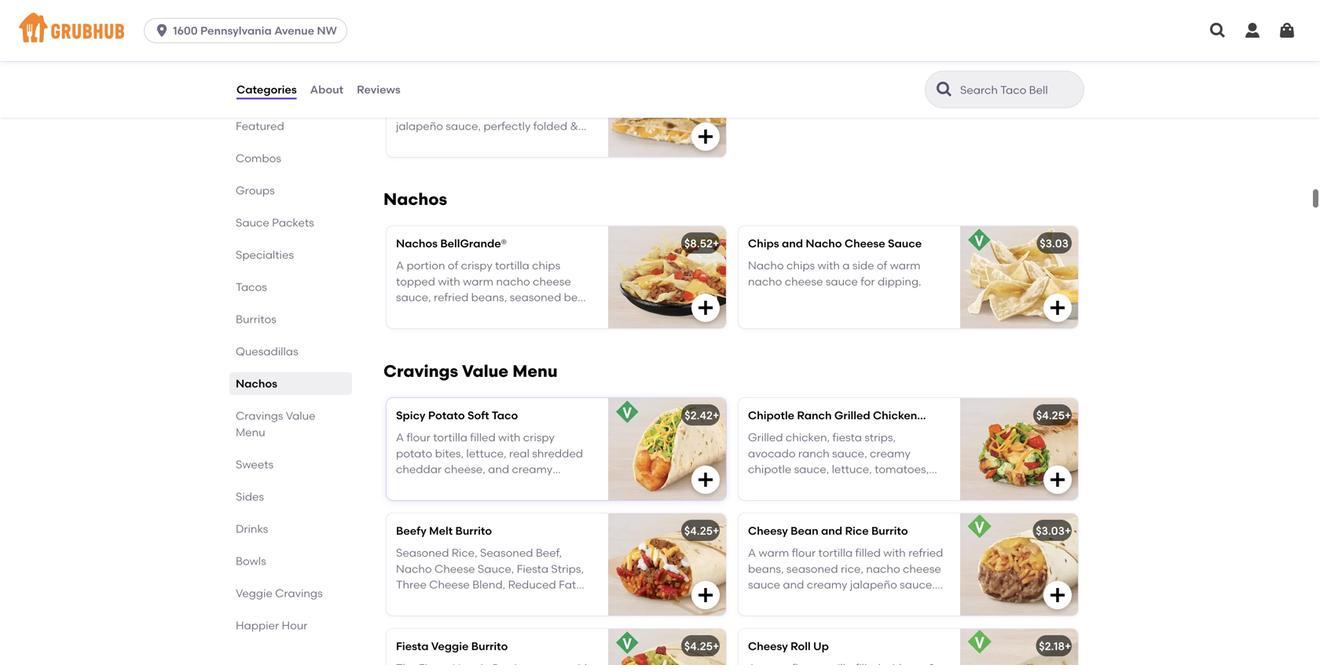 Task type: describe. For each thing, give the bounding box(es) containing it.
chips inside a portion of crispy tortilla chips topped with warm nacho cheese sauce, refried beans, seasoned beef, ripe tomatoes and cool sour cream.
[[532, 259, 561, 272]]

cheese up reviews
[[396, 66, 437, 79]]

fat
[[559, 579, 576, 592]]

filled
[[470, 431, 496, 445]]

svg image inside 1600 pennsylvania avenue nw button
[[154, 23, 170, 39]]

categories button
[[236, 61, 298, 118]]

specialties
[[236, 248, 294, 262]]

bellgrande®
[[441, 237, 507, 250]]

seasoned rice, seasoned beef, nacho cheese sauce, fiesta strips, three cheese blend, reduced fat sour cream wrapped in a warm tortilla.
[[396, 547, 584, 624]]

$2.42 +
[[685, 409, 720, 422]]

cream
[[423, 595, 460, 608]]

cheesy roll up
[[748, 640, 829, 654]]

burrito down 'seasoned rice, seasoned beef, nacho cheese sauce, fiesta strips, three cheese blend, reduced fat sour cream wrapped in a warm tortilla.'
[[472, 640, 508, 654]]

bites,
[[435, 447, 464, 461]]

dipping.
[[878, 275, 922, 288]]

wrapped inside 'seasoned rice, seasoned beef, nacho cheese sauce, fiesta strips, three cheese blend, reduced fat sour cream wrapped in a warm tortilla.'
[[463, 595, 511, 608]]

+ for beefy melt burrito
[[713, 525, 720, 538]]

cheddar inside the grilled chicken, fiesta strips, avocado ranch sauce, creamy chipotle sauce, lettuce, tomatoes, and real shredded cheddar cheese wrapped inside a warm flour tortilla.
[[849, 479, 895, 493]]

chipotle
[[748, 409, 795, 422]]

2 vertical spatial nachos
[[236, 377, 277, 391]]

main navigation navigation
[[0, 0, 1321, 61]]

cheesy bean and rice burrito image
[[961, 514, 1079, 616]]

pennsylvania
[[200, 24, 272, 37]]

warm inside 'seasoned rice, seasoned beef, nacho cheese sauce, fiesta strips, three cheese blend, reduced fat sour cream wrapped in a warm tortilla.'
[[536, 595, 566, 608]]

cheese inside the grilled chicken, fiesta strips, avocado ranch sauce, creamy chipotle sauce, lettuce, tomatoes, and real shredded cheddar cheese wrapped inside a warm flour tortilla.
[[897, 479, 935, 493]]

sauce.
[[442, 479, 477, 493]]

search icon image
[[936, 80, 954, 99]]

seasoned
[[510, 291, 562, 304]]

$2.18
[[1040, 640, 1065, 654]]

cheese down 'rice,'
[[435, 563, 475, 576]]

creamy inside the grilled chicken, fiesta strips, avocado ranch sauce, creamy chipotle sauce, lettuce, tomatoes, and real shredded cheddar cheese wrapped inside a warm flour tortilla.
[[870, 447, 911, 461]]

sour
[[523, 307, 546, 320]]

warm inside nacho chips with a side of warm nacho cheese sauce for dipping.
[[890, 259, 921, 272]]

warm inside the grilled chicken, fiesta strips, avocado ranch sauce, creamy chipotle sauce, lettuce, tomatoes, and real shredded cheddar cheese wrapped inside a warm flour tortilla.
[[843, 495, 874, 508]]

creamy inside the a flour tortilla filled with crispy potato bites, lettuce, real shredded cheddar cheese, and creamy chipotle sauce.
[[512, 463, 553, 477]]

rice
[[845, 525, 869, 538]]

veggie cravings
[[236, 587, 323, 601]]

1 horizontal spatial cravings value menu
[[384, 361, 558, 382]]

packets
[[272, 216, 314, 230]]

1 horizontal spatial menu
[[513, 361, 558, 382]]

$3.03 for $3.03 +
[[1036, 525, 1065, 538]]

potato
[[396, 447, 433, 461]]

combos
[[236, 152, 281, 165]]

$8.52
[[685, 237, 713, 250]]

svg image for chipotle ranch grilled chicken burrito
[[1049, 471, 1068, 490]]

0 vertical spatial nachos
[[384, 189, 447, 209]]

nachos bellgrande® image
[[608, 226, 726, 328]]

1 vertical spatial nachos
[[396, 237, 438, 250]]

beans,
[[471, 291, 507, 304]]

$4.25 + for seasoned rice, seasoned beef, nacho cheese sauce, fiesta strips, three cheese blend, reduced fat sour cream wrapped in a warm tortilla.
[[685, 525, 720, 538]]

quesadilla
[[440, 66, 498, 79]]

nachos bellgrande®
[[396, 237, 507, 250]]

burrito up 'rice,'
[[456, 525, 492, 538]]

nacho inside 'seasoned rice, seasoned beef, nacho cheese sauce, fiesta strips, three cheese blend, reduced fat sour cream wrapped in a warm tortilla.'
[[396, 563, 432, 576]]

chips inside nacho chips with a side of warm nacho cheese sauce for dipping.
[[787, 259, 815, 272]]

with inside nacho chips with a side of warm nacho cheese sauce for dipping.
[[818, 259, 840, 272]]

cheese inside a portion of crispy tortilla chips topped with warm nacho cheese sauce, refried beans, seasoned beef, ripe tomatoes and cool sour cream.
[[533, 275, 571, 288]]

chicken,
[[786, 431, 830, 445]]

+ for cheesy roll up
[[1065, 640, 1072, 654]]

burrito right rice in the right of the page
[[872, 525, 908, 538]]

1 horizontal spatial sauce,
[[794, 463, 830, 477]]

1 vertical spatial sauce
[[888, 237, 922, 250]]

tomatoes
[[419, 307, 471, 320]]

tortilla. inside the grilled chicken, fiesta strips, avocado ranch sauce, creamy chipotle sauce, lettuce, tomatoes, and real shredded cheddar cheese wrapped inside a warm flour tortilla.
[[903, 495, 940, 508]]

roll
[[791, 640, 811, 654]]

about
[[310, 83, 344, 96]]

1 vertical spatial sauce,
[[833, 447, 868, 461]]

0 vertical spatial cravings
[[384, 361, 458, 382]]

svg image for chips and nacho cheese sauce
[[1049, 299, 1068, 317]]

sweets
[[236, 458, 274, 472]]

bean
[[791, 525, 819, 538]]

$6.69 +
[[685, 66, 720, 79]]

blend,
[[473, 579, 506, 592]]

chips and nacho cheese sauce
[[748, 237, 922, 250]]

cheesy for cheesy roll up
[[748, 640, 788, 654]]

cheese up side
[[845, 237, 886, 250]]

groups
[[236, 184, 275, 197]]

chips and nacho cheese sauce image
[[961, 226, 1079, 328]]

a portion of crispy tortilla chips topped with warm nacho cheese sauce, refried beans, seasoned beef, ripe tomatoes and cool sour cream.
[[396, 259, 591, 320]]

tortilla. inside 'seasoned rice, seasoned beef, nacho cheese sauce, fiesta strips, three cheese blend, reduced fat sour cream wrapped in a warm tortilla.'
[[396, 611, 433, 624]]

shredded inside the grilled chicken, fiesta strips, avocado ranch sauce, creamy chipotle sauce, lettuce, tomatoes, and real shredded cheddar cheese wrapped inside a warm flour tortilla.
[[795, 479, 846, 493]]

beefy melt burrito image
[[608, 514, 726, 616]]

+ for cheesy bean and rice burrito
[[1065, 525, 1072, 538]]

0 horizontal spatial veggie
[[236, 587, 273, 601]]

nw
[[317, 24, 337, 37]]

cream.
[[548, 307, 586, 320]]

cheese quesadilla
[[396, 66, 498, 79]]

tortilla inside the a flour tortilla filled with crispy potato bites, lettuce, real shredded cheddar cheese, and creamy chipotle sauce.
[[433, 431, 468, 445]]

burrito right chicken
[[920, 409, 957, 422]]

$4.25 + for grilled chicken, fiesta strips, avocado ranch sauce, creamy chipotle sauce, lettuce, tomatoes, and real shredded cheddar cheese wrapped inside a warm flour tortilla.
[[1037, 409, 1072, 422]]

ranch
[[799, 447, 830, 461]]

menu inside cravings value menu
[[236, 426, 265, 439]]

tomatoes,
[[875, 463, 929, 477]]

sour
[[396, 595, 420, 608]]

cravings inside cravings value menu
[[236, 410, 283, 423]]

beefy melt burrito
[[396, 525, 492, 538]]

strips,
[[865, 431, 896, 445]]

avenue
[[274, 24, 314, 37]]

shredded inside the a flour tortilla filled with crispy potato bites, lettuce, real shredded cheddar cheese, and creamy chipotle sauce.
[[532, 447, 583, 461]]

potato
[[428, 409, 465, 422]]

$6.69
[[685, 66, 713, 79]]

categories
[[237, 83, 297, 96]]

svg image for $6.69 +
[[697, 127, 715, 146]]

three
[[396, 579, 427, 592]]

1 vertical spatial cravings value menu
[[236, 410, 316, 439]]

featured
[[236, 119, 284, 133]]

with inside a portion of crispy tortilla chips topped with warm nacho cheese sauce, refried beans, seasoned beef, ripe tomatoes and cool sour cream.
[[438, 275, 460, 288]]

hour
[[282, 619, 308, 633]]

side
[[853, 259, 875, 272]]

a for nachos
[[396, 259, 404, 272]]

1600 pennsylvania avenue nw
[[173, 24, 337, 37]]

spicy potato soft taco image
[[608, 398, 726, 501]]

+ for fiesta veggie burrito
[[713, 640, 720, 654]]

beef,
[[536, 547, 562, 560]]

cheese up cream
[[429, 579, 470, 592]]

2 horizontal spatial nacho
[[806, 237, 842, 250]]

sides
[[236, 491, 264, 504]]

chipotle inside the grilled chicken, fiesta strips, avocado ranch sauce, creamy chipotle sauce, lettuce, tomatoes, and real shredded cheddar cheese wrapped inside a warm flour tortilla.
[[748, 463, 792, 477]]

and inside a portion of crispy tortilla chips topped with warm nacho cheese sauce, refried beans, seasoned beef, ripe tomatoes and cool sour cream.
[[474, 307, 495, 320]]

0 horizontal spatial fiesta
[[396, 640, 429, 654]]

nacho inside nacho chips with a side of warm nacho cheese sauce for dipping.
[[748, 259, 784, 272]]

tacos
[[236, 281, 267, 294]]

cheesy bean and rice burrito
[[748, 525, 908, 538]]

sauce
[[826, 275, 858, 288]]

melt
[[429, 525, 453, 538]]

2 vertical spatial $4.25
[[685, 640, 713, 654]]

nacho inside nacho chips with a side of warm nacho cheese sauce for dipping.
[[748, 275, 783, 288]]



Task type: vqa. For each thing, say whether or not it's contained in the screenshot.
Ins
no



Task type: locate. For each thing, give the bounding box(es) containing it.
0 vertical spatial $4.25
[[1037, 409, 1065, 422]]

sauce,
[[478, 563, 514, 576]]

avocado
[[748, 447, 796, 461]]

cheese quesadilla image
[[608, 55, 726, 157]]

0 vertical spatial creamy
[[870, 447, 911, 461]]

seasoned down beefy
[[396, 547, 449, 560]]

creamy down taco
[[512, 463, 553, 477]]

with up sauce
[[818, 259, 840, 272]]

0 vertical spatial sauce,
[[396, 291, 431, 304]]

grilled up avocado
[[748, 431, 783, 445]]

cravings
[[384, 361, 458, 382], [236, 410, 283, 423], [275, 587, 323, 601]]

1 horizontal spatial chips
[[787, 259, 815, 272]]

0 vertical spatial tortilla
[[495, 259, 530, 272]]

spicy potato soft taco
[[396, 409, 518, 422]]

0 horizontal spatial crispy
[[461, 259, 493, 272]]

svg image
[[1244, 21, 1263, 40], [154, 23, 170, 39], [697, 299, 715, 317], [1049, 299, 1068, 317], [1049, 471, 1068, 490], [1049, 586, 1068, 605]]

happier hour
[[236, 619, 308, 633]]

lettuce, down fiesta
[[832, 463, 872, 477]]

burrito
[[920, 409, 957, 422], [456, 525, 492, 538], [872, 525, 908, 538], [472, 640, 508, 654]]

2 of from the left
[[877, 259, 888, 272]]

a inside 'seasoned rice, seasoned beef, nacho cheese sauce, fiesta strips, three cheese blend, reduced fat sour cream wrapped in a warm tortilla.'
[[526, 595, 533, 608]]

0 horizontal spatial lettuce,
[[467, 447, 507, 461]]

0 vertical spatial value
[[462, 361, 509, 382]]

$4.25 for seasoned rice, seasoned beef, nacho cheese sauce, fiesta strips, three cheese blend, reduced fat sour cream wrapped in a warm tortilla.
[[685, 525, 713, 538]]

2 a from the top
[[396, 431, 404, 445]]

0 horizontal spatial wrapped
[[463, 595, 511, 608]]

refried
[[434, 291, 469, 304]]

a inside the grilled chicken, fiesta strips, avocado ranch sauce, creamy chipotle sauce, lettuce, tomatoes, and real shredded cheddar cheese wrapped inside a warm flour tortilla.
[[833, 495, 840, 508]]

sauce down the groups
[[236, 216, 269, 230]]

nacho down chips
[[748, 275, 783, 288]]

crispy down bellgrande®
[[461, 259, 493, 272]]

veggie
[[236, 587, 273, 601], [431, 640, 469, 654]]

nacho inside a portion of crispy tortilla chips topped with warm nacho cheese sauce, refried beans, seasoned beef, ripe tomatoes and cool sour cream.
[[496, 275, 530, 288]]

1 vertical spatial $4.25 +
[[685, 525, 720, 538]]

reviews
[[357, 83, 401, 96]]

nachos down 'quesadillas'
[[236, 377, 277, 391]]

0 vertical spatial $3.03
[[1040, 237, 1069, 250]]

with inside the a flour tortilla filled with crispy potato bites, lettuce, real shredded cheddar cheese, and creamy chipotle sauce.
[[498, 431, 521, 445]]

seasoned up sauce,
[[480, 547, 533, 560]]

topped
[[396, 275, 436, 288]]

$3.03 for $3.03
[[1040, 237, 1069, 250]]

nacho up three
[[396, 563, 432, 576]]

svg image
[[1209, 21, 1228, 40], [1278, 21, 1297, 40], [697, 127, 715, 146], [697, 471, 715, 490], [697, 586, 715, 605]]

wrapped
[[748, 495, 797, 508], [463, 595, 511, 608]]

$2.18 +
[[1040, 640, 1072, 654]]

beefy
[[396, 525, 427, 538]]

0 horizontal spatial tortilla
[[433, 431, 468, 445]]

portion
[[407, 259, 445, 272]]

2 horizontal spatial with
[[818, 259, 840, 272]]

a flour tortilla filled with crispy potato bites, lettuce, real shredded cheddar cheese, and creamy chipotle sauce.
[[396, 431, 583, 493]]

1 horizontal spatial sauce
[[888, 237, 922, 250]]

0 horizontal spatial cravings value menu
[[236, 410, 316, 439]]

0 vertical spatial a
[[396, 259, 404, 272]]

burritos
[[236, 313, 277, 326]]

crispy inside the a flour tortilla filled with crispy potato bites, lettuce, real shredded cheddar cheese, and creamy chipotle sauce.
[[523, 431, 555, 445]]

real down avocado
[[772, 479, 793, 493]]

svg image for $4.25 +
[[697, 586, 715, 605]]

+ for chipotle ranch grilled chicken burrito
[[1065, 409, 1072, 422]]

1 chips from the left
[[532, 259, 561, 272]]

0 vertical spatial veggie
[[236, 587, 273, 601]]

0 horizontal spatial creamy
[[512, 463, 553, 477]]

0 vertical spatial cravings value menu
[[384, 361, 558, 382]]

real down taco
[[509, 447, 530, 461]]

tortilla inside a portion of crispy tortilla chips topped with warm nacho cheese sauce, refried beans, seasoned beef, ripe tomatoes and cool sour cream.
[[495, 259, 530, 272]]

1 vertical spatial tortilla
[[433, 431, 468, 445]]

1 horizontal spatial shredded
[[795, 479, 846, 493]]

1 horizontal spatial wrapped
[[748, 495, 797, 508]]

ranch
[[797, 409, 832, 422]]

crispy inside a portion of crispy tortilla chips topped with warm nacho cheese sauce, refried beans, seasoned beef, ripe tomatoes and cool sour cream.
[[461, 259, 493, 272]]

tortilla up beans,
[[495, 259, 530, 272]]

real inside the a flour tortilla filled with crispy potato bites, lettuce, real shredded cheddar cheese, and creamy chipotle sauce.
[[509, 447, 530, 461]]

flour up potato
[[407, 431, 431, 445]]

lettuce, inside the grilled chicken, fiesta strips, avocado ranch sauce, creamy chipotle sauce, lettuce, tomatoes, and real shredded cheddar cheese wrapped inside a warm flour tortilla.
[[832, 463, 872, 477]]

with up refried
[[438, 275, 460, 288]]

1 vertical spatial creamy
[[512, 463, 553, 477]]

drinks
[[236, 523, 268, 536]]

lettuce,
[[467, 447, 507, 461], [832, 463, 872, 477]]

sauce up dipping.
[[888, 237, 922, 250]]

seasoned
[[396, 547, 449, 560], [480, 547, 533, 560]]

real inside the grilled chicken, fiesta strips, avocado ranch sauce, creamy chipotle sauce, lettuce, tomatoes, and real shredded cheddar cheese wrapped inside a warm flour tortilla.
[[772, 479, 793, 493]]

flour
[[407, 431, 431, 445], [876, 495, 900, 508]]

2 horizontal spatial a
[[843, 259, 850, 272]]

creamy down strips,
[[870, 447, 911, 461]]

beef,
[[564, 291, 591, 304]]

fiesta down sour
[[396, 640, 429, 654]]

and
[[782, 237, 803, 250], [474, 307, 495, 320], [488, 463, 510, 477], [748, 479, 770, 493], [822, 525, 843, 538]]

cheese up seasoned
[[533, 275, 571, 288]]

0 horizontal spatial sauce
[[236, 216, 269, 230]]

with down taco
[[498, 431, 521, 445]]

sauce, down fiesta
[[833, 447, 868, 461]]

spicy
[[396, 409, 426, 422]]

1 vertical spatial cheesy
[[748, 640, 788, 654]]

quesadillas
[[236, 345, 298, 358]]

a for cravings value menu
[[396, 431, 404, 445]]

nacho chips with a side of warm nacho cheese sauce for dipping.
[[748, 259, 922, 288]]

1 vertical spatial tortilla.
[[396, 611, 433, 624]]

lettuce, inside the a flour tortilla filled with crispy potato bites, lettuce, real shredded cheddar cheese, and creamy chipotle sauce.
[[467, 447, 507, 461]]

a right the in
[[526, 595, 533, 608]]

0 horizontal spatial tortilla.
[[396, 611, 433, 624]]

grilled chicken, fiesta strips, avocado ranch sauce, creamy chipotle sauce, lettuce, tomatoes, and real shredded cheddar cheese wrapped inside a warm flour tortilla.
[[748, 431, 940, 508]]

1 horizontal spatial crispy
[[523, 431, 555, 445]]

1 cheesy from the top
[[748, 525, 788, 538]]

nacho up nacho chips with a side of warm nacho cheese sauce for dipping.
[[806, 237, 842, 250]]

chipotle
[[748, 463, 792, 477], [396, 479, 440, 493]]

0 vertical spatial $4.25 +
[[1037, 409, 1072, 422]]

svg image for nachos bellgrande®
[[697, 299, 715, 317]]

1 horizontal spatial fiesta
[[517, 563, 549, 576]]

warm up beans,
[[463, 275, 494, 288]]

and down avocado
[[748, 479, 770, 493]]

0 vertical spatial sauce
[[236, 216, 269, 230]]

0 vertical spatial cheddar
[[396, 463, 442, 477]]

chipotle down avocado
[[748, 463, 792, 477]]

a up topped
[[396, 259, 404, 272]]

+ for spicy potato soft taco
[[713, 409, 720, 422]]

bowls
[[236, 555, 266, 568]]

up
[[814, 640, 829, 654]]

2 chips from the left
[[787, 259, 815, 272]]

cheese,
[[445, 463, 486, 477]]

+
[[713, 66, 720, 79], [713, 237, 720, 250], [713, 409, 720, 422], [1065, 409, 1072, 422], [713, 525, 720, 538], [1065, 525, 1072, 538], [713, 640, 720, 654], [1065, 640, 1072, 654]]

0 vertical spatial flour
[[407, 431, 431, 445]]

inside
[[799, 495, 831, 508]]

chipotle ranch grilled chicken burrito image
[[961, 398, 1079, 501]]

0 vertical spatial grilled
[[835, 409, 871, 422]]

strips,
[[551, 563, 584, 576]]

2 nacho from the left
[[748, 275, 783, 288]]

reduced
[[508, 579, 556, 592]]

1 vertical spatial value
[[286, 410, 316, 423]]

1 vertical spatial menu
[[236, 426, 265, 439]]

$2.42
[[685, 409, 713, 422]]

crispy right filled
[[523, 431, 555, 445]]

1 nacho from the left
[[496, 275, 530, 288]]

sauce, down the ranch
[[794, 463, 830, 477]]

1 vertical spatial a
[[833, 495, 840, 508]]

a
[[843, 259, 850, 272], [833, 495, 840, 508], [526, 595, 533, 608]]

rice,
[[452, 547, 478, 560]]

chipotle ranch grilled chicken burrito
[[748, 409, 957, 422]]

1 horizontal spatial chipotle
[[748, 463, 792, 477]]

1600 pennsylvania avenue nw button
[[144, 18, 354, 43]]

1 horizontal spatial veggie
[[431, 640, 469, 654]]

cravings up hour
[[275, 587, 323, 601]]

flour inside the a flour tortilla filled with crispy potato bites, lettuce, real shredded cheddar cheese, and creamy chipotle sauce.
[[407, 431, 431, 445]]

1 vertical spatial $3.03
[[1036, 525, 1065, 538]]

0 horizontal spatial value
[[286, 410, 316, 423]]

1 vertical spatial nacho
[[748, 259, 784, 272]]

cravings value menu
[[384, 361, 558, 382], [236, 410, 316, 439]]

$3.03 +
[[1036, 525, 1072, 538]]

2 seasoned from the left
[[480, 547, 533, 560]]

0 horizontal spatial cheese
[[533, 275, 571, 288]]

0 horizontal spatial cheddar
[[396, 463, 442, 477]]

0 vertical spatial shredded
[[532, 447, 583, 461]]

0 vertical spatial chipotle
[[748, 463, 792, 477]]

Search Taco Bell search field
[[959, 83, 1079, 97]]

0 horizontal spatial menu
[[236, 426, 265, 439]]

1 vertical spatial lettuce,
[[832, 463, 872, 477]]

cheese down "tomatoes,"
[[897, 479, 935, 493]]

tortilla. down "tomatoes,"
[[903, 495, 940, 508]]

cheese
[[533, 275, 571, 288], [785, 275, 823, 288], [897, 479, 935, 493]]

0 horizontal spatial nacho
[[496, 275, 530, 288]]

of right side
[[877, 259, 888, 272]]

veggie down cream
[[431, 640, 469, 654]]

nacho up seasoned
[[496, 275, 530, 288]]

flour inside the grilled chicken, fiesta strips, avocado ranch sauce, creamy chipotle sauce, lettuce, tomatoes, and real shredded cheddar cheese wrapped inside a warm flour tortilla.
[[876, 495, 900, 508]]

cheesy
[[748, 525, 788, 538], [748, 640, 788, 654]]

value up soft
[[462, 361, 509, 382]]

grilled up fiesta
[[835, 409, 871, 422]]

0 vertical spatial tortilla.
[[903, 495, 940, 508]]

nachos
[[384, 189, 447, 209], [396, 237, 438, 250], [236, 377, 277, 391]]

of down nachos bellgrande®
[[448, 259, 459, 272]]

0 horizontal spatial sauce,
[[396, 291, 431, 304]]

chips down chips and nacho cheese sauce
[[787, 259, 815, 272]]

chips up seasoned
[[532, 259, 561, 272]]

nacho down chips
[[748, 259, 784, 272]]

fiesta up reduced
[[517, 563, 549, 576]]

cheddar
[[396, 463, 442, 477], [849, 479, 895, 493]]

and inside the grilled chicken, fiesta strips, avocado ranch sauce, creamy chipotle sauce, lettuce, tomatoes, and real shredded cheddar cheese wrapped inside a warm flour tortilla.
[[748, 479, 770, 493]]

soft
[[468, 409, 489, 422]]

warm inside a portion of crispy tortilla chips topped with warm nacho cheese sauce, refried beans, seasoned beef, ripe tomatoes and cool sour cream.
[[463, 275, 494, 288]]

$8.52 +
[[685, 237, 720, 250]]

0 vertical spatial cheesy
[[748, 525, 788, 538]]

cheese
[[396, 66, 437, 79], [845, 237, 886, 250], [435, 563, 475, 576], [429, 579, 470, 592]]

creamy
[[870, 447, 911, 461], [512, 463, 553, 477]]

$4.25 for grilled chicken, fiesta strips, avocado ranch sauce, creamy chipotle sauce, lettuce, tomatoes, and real shredded cheddar cheese wrapped inside a warm flour tortilla.
[[1037, 409, 1065, 422]]

of inside a portion of crispy tortilla chips topped with warm nacho cheese sauce, refried beans, seasoned beef, ripe tomatoes and cool sour cream.
[[448, 259, 459, 272]]

nachos up portion
[[396, 237, 438, 250]]

menu up taco
[[513, 361, 558, 382]]

$4.25
[[1037, 409, 1065, 422], [685, 525, 713, 538], [685, 640, 713, 654]]

1 horizontal spatial a
[[833, 495, 840, 508]]

2 vertical spatial a
[[526, 595, 533, 608]]

1 vertical spatial cravings
[[236, 410, 283, 423]]

1 horizontal spatial nacho
[[748, 275, 783, 288]]

fiesta
[[517, 563, 549, 576], [396, 640, 429, 654]]

svg image for cheesy bean and rice burrito
[[1049, 586, 1068, 605]]

happier
[[236, 619, 279, 633]]

and right chips
[[782, 237, 803, 250]]

cheesy left bean
[[748, 525, 788, 538]]

fiesta
[[833, 431, 862, 445]]

chicken
[[873, 409, 918, 422]]

menu up the sweets
[[236, 426, 265, 439]]

warm down fat at the left bottom of page
[[536, 595, 566, 608]]

1 horizontal spatial with
[[498, 431, 521, 445]]

sauce,
[[396, 291, 431, 304], [833, 447, 868, 461], [794, 463, 830, 477]]

warm up dipping.
[[890, 259, 921, 272]]

veggie down bowls
[[236, 587, 273, 601]]

a up potato
[[396, 431, 404, 445]]

svg image for $2.42 +
[[697, 471, 715, 490]]

1 vertical spatial fiesta
[[396, 640, 429, 654]]

cheesy left "roll"
[[748, 640, 788, 654]]

1 vertical spatial with
[[438, 275, 460, 288]]

a up sauce
[[843, 259, 850, 272]]

1 horizontal spatial cheddar
[[849, 479, 895, 493]]

1 a from the top
[[396, 259, 404, 272]]

0 vertical spatial crispy
[[461, 259, 493, 272]]

1 vertical spatial chipotle
[[396, 479, 440, 493]]

2 horizontal spatial sauce,
[[833, 447, 868, 461]]

warm
[[890, 259, 921, 272], [463, 275, 494, 288], [843, 495, 874, 508], [536, 595, 566, 608]]

a inside a portion of crispy tortilla chips topped with warm nacho cheese sauce, refried beans, seasoned beef, ripe tomatoes and cool sour cream.
[[396, 259, 404, 272]]

and down beans,
[[474, 307, 495, 320]]

cheesy for cheesy bean and rice burrito
[[748, 525, 788, 538]]

0 vertical spatial nacho
[[806, 237, 842, 250]]

and left rice in the right of the page
[[822, 525, 843, 538]]

cheddar inside the a flour tortilla filled with crispy potato bites, lettuce, real shredded cheddar cheese, and creamy chipotle sauce.
[[396, 463, 442, 477]]

cheesy roll up image
[[961, 630, 1079, 666]]

cheese inside nacho chips with a side of warm nacho cheese sauce for dipping.
[[785, 275, 823, 288]]

0 horizontal spatial a
[[526, 595, 533, 608]]

menu
[[513, 361, 558, 382], [236, 426, 265, 439]]

1 seasoned from the left
[[396, 547, 449, 560]]

with
[[818, 259, 840, 272], [438, 275, 460, 288], [498, 431, 521, 445]]

0 horizontal spatial of
[[448, 259, 459, 272]]

cravings value menu up the sweets
[[236, 410, 316, 439]]

real
[[509, 447, 530, 461], [772, 479, 793, 493]]

sauce packets
[[236, 216, 314, 230]]

0 horizontal spatial chipotle
[[396, 479, 440, 493]]

cravings value menu up soft
[[384, 361, 558, 382]]

cheddar down "tomatoes,"
[[849, 479, 895, 493]]

a inside the a flour tortilla filled with crispy potato bites, lettuce, real shredded cheddar cheese, and creamy chipotle sauce.
[[396, 431, 404, 445]]

1 of from the left
[[448, 259, 459, 272]]

wrapped down blend,
[[463, 595, 511, 608]]

ripe
[[396, 307, 417, 320]]

a inside nacho chips with a side of warm nacho cheese sauce for dipping.
[[843, 259, 850, 272]]

1 horizontal spatial flour
[[876, 495, 900, 508]]

1 vertical spatial flour
[[876, 495, 900, 508]]

about button
[[309, 61, 344, 118]]

a right inside
[[833, 495, 840, 508]]

2 cheesy from the top
[[748, 640, 788, 654]]

cravings up spicy in the bottom of the page
[[384, 361, 458, 382]]

0 horizontal spatial with
[[438, 275, 460, 288]]

2 vertical spatial $4.25 +
[[685, 640, 720, 654]]

1 vertical spatial $4.25
[[685, 525, 713, 538]]

+ for cheese quesadilla
[[713, 66, 720, 79]]

flour down "tomatoes,"
[[876, 495, 900, 508]]

tortilla up bites,
[[433, 431, 468, 445]]

sauce, down topped
[[396, 291, 431, 304]]

wrapped inside the grilled chicken, fiesta strips, avocado ranch sauce, creamy chipotle sauce, lettuce, tomatoes, and real shredded cheddar cheese wrapped inside a warm flour tortilla.
[[748, 495, 797, 508]]

2 vertical spatial cravings
[[275, 587, 323, 601]]

fiesta inside 'seasoned rice, seasoned beef, nacho cheese sauce, fiesta strips, three cheese blend, reduced fat sour cream wrapped in a warm tortilla.'
[[517, 563, 549, 576]]

fiesta veggie burrito image
[[608, 630, 726, 666]]

sauce, inside a portion of crispy tortilla chips topped with warm nacho cheese sauce, refried beans, seasoned beef, ripe tomatoes and cool sour cream.
[[396, 291, 431, 304]]

and inside the a flour tortilla filled with crispy potato bites, lettuce, real shredded cheddar cheese, and creamy chipotle sauce.
[[488, 463, 510, 477]]

cheddar down potato
[[396, 463, 442, 477]]

0 vertical spatial fiesta
[[517, 563, 549, 576]]

chipotle inside the a flour tortilla filled with crispy potato bites, lettuce, real shredded cheddar cheese, and creamy chipotle sauce.
[[396, 479, 440, 493]]

reviews button
[[356, 61, 402, 118]]

1 horizontal spatial real
[[772, 479, 793, 493]]

1 vertical spatial real
[[772, 479, 793, 493]]

1 horizontal spatial cheese
[[785, 275, 823, 288]]

cravings up the sweets
[[236, 410, 283, 423]]

0 vertical spatial menu
[[513, 361, 558, 382]]

taco
[[492, 409, 518, 422]]

0 vertical spatial real
[[509, 447, 530, 461]]

1 horizontal spatial creamy
[[870, 447, 911, 461]]

value down 'quesadillas'
[[286, 410, 316, 423]]

of inside nacho chips with a side of warm nacho cheese sauce for dipping.
[[877, 259, 888, 272]]

1 vertical spatial grilled
[[748, 431, 783, 445]]

1 vertical spatial veggie
[[431, 640, 469, 654]]

crispy
[[461, 259, 493, 272], [523, 431, 555, 445]]

nachos up nachos bellgrande®
[[384, 189, 447, 209]]

0 vertical spatial lettuce,
[[467, 447, 507, 461]]

and right cheese,
[[488, 463, 510, 477]]

in
[[514, 595, 523, 608]]

1 horizontal spatial nacho
[[748, 259, 784, 272]]

wrapped left inside
[[748, 495, 797, 508]]

cheese left sauce
[[785, 275, 823, 288]]

lettuce, down filled
[[467, 447, 507, 461]]

0 horizontal spatial chips
[[532, 259, 561, 272]]

chipotle down potato
[[396, 479, 440, 493]]

+ for nachos bellgrande®
[[713, 237, 720, 250]]

1 vertical spatial crispy
[[523, 431, 555, 445]]

cool
[[497, 307, 520, 320]]

warm up rice in the right of the page
[[843, 495, 874, 508]]

grilled inside the grilled chicken, fiesta strips, avocado ranch sauce, creamy chipotle sauce, lettuce, tomatoes, and real shredded cheddar cheese wrapped inside a warm flour tortilla.
[[748, 431, 783, 445]]

tortilla. down sour
[[396, 611, 433, 624]]

2 vertical spatial with
[[498, 431, 521, 445]]

1 horizontal spatial value
[[462, 361, 509, 382]]

1 horizontal spatial seasoned
[[480, 547, 533, 560]]

fiesta veggie burrito
[[396, 640, 508, 654]]

1 vertical spatial shredded
[[795, 479, 846, 493]]

1 horizontal spatial grilled
[[835, 409, 871, 422]]



